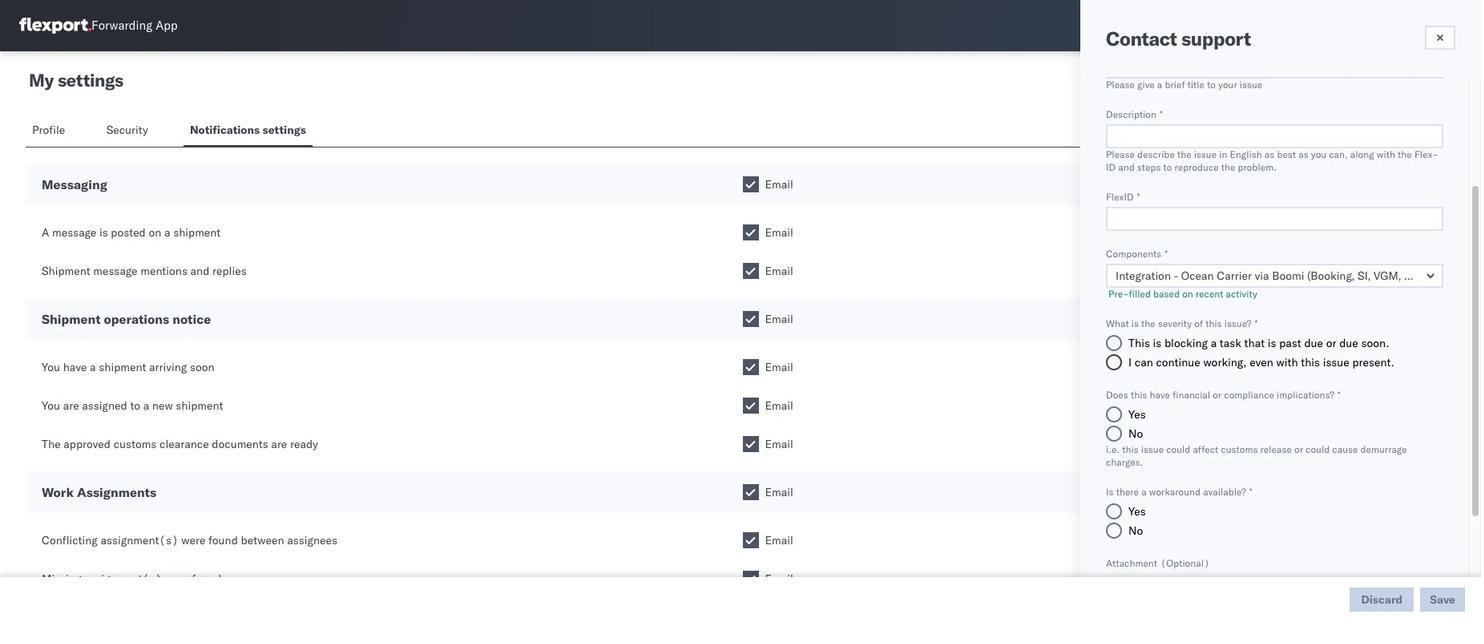 Task type: locate. For each thing, give the bounding box(es) containing it.
in
[[1220, 148, 1228, 160]]

(optional)
[[1161, 557, 1210, 569]]

this
[[1129, 336, 1150, 350]]

describe
[[1138, 148, 1175, 160]]

1 vertical spatial you
[[42, 398, 60, 413]]

2 horizontal spatial to
[[1208, 79, 1216, 91]]

issue inside i.e. this issue could affect customs release or could cause demurrage charges.
[[1142, 443, 1164, 455]]

0 vertical spatial settings
[[58, 69, 123, 91]]

reproduce
[[1175, 161, 1219, 173]]

new
[[152, 398, 173, 413]]

1 vertical spatial on
[[1183, 288, 1194, 300]]

based
[[1154, 288, 1180, 300]]

2 vertical spatial shipment
[[176, 398, 223, 413]]

shipment operations notice
[[42, 311, 211, 327]]

2 email from the top
[[765, 225, 794, 240]]

issue left present.
[[1323, 355, 1350, 370]]

i can continue working, even with this issue present.
[[1129, 355, 1395, 370]]

implications?
[[1277, 389, 1335, 401]]

issue right your
[[1240, 79, 1263, 91]]

yes
[[1129, 407, 1146, 422], [1129, 504, 1146, 519]]

0 vertical spatial you
[[42, 360, 60, 374]]

message
[[52, 225, 96, 240], [93, 264, 138, 278]]

please up id
[[1106, 148, 1135, 160]]

assignment(s) for conflicting
[[101, 533, 179, 548]]

9 email from the top
[[765, 533, 794, 548]]

assignment(s)
[[101, 533, 179, 548], [84, 572, 162, 586]]

posted
[[111, 225, 146, 240]]

the
[[1178, 148, 1192, 160], [1398, 148, 1413, 160], [1222, 161, 1236, 173], [1142, 318, 1156, 330]]

email for work assignments
[[765, 485, 794, 500]]

and right id
[[1119, 161, 1135, 173]]

filled
[[1129, 288, 1151, 300]]

this right does on the bottom right
[[1131, 389, 1148, 401]]

a right give
[[1158, 79, 1163, 91]]

0 vertical spatial yes
[[1129, 407, 1146, 422]]

0 vertical spatial no
[[1129, 427, 1143, 441]]

financial
[[1173, 389, 1211, 401]]

customs inside i.e. this issue could affect customs release or could cause demurrage charges.
[[1221, 443, 1258, 455]]

message for shipment
[[93, 264, 138, 278]]

0 vertical spatial have
[[63, 360, 87, 374]]

to down describe
[[1164, 161, 1173, 173]]

email for the approved customs clearance documents are ready
[[765, 437, 794, 451]]

attachment (optional)
[[1106, 557, 1210, 569]]

or right release
[[1295, 443, 1304, 455]]

0 horizontal spatial customs
[[114, 437, 157, 451]]

1 vertical spatial message
[[93, 264, 138, 278]]

along
[[1351, 148, 1375, 160]]

1 vertical spatial please
[[1106, 148, 1135, 160]]

shipment for new
[[176, 398, 223, 413]]

found
[[209, 533, 238, 548], [192, 572, 222, 586]]

shipment for shipment operations notice
[[42, 311, 101, 327]]

message down posted
[[93, 264, 138, 278]]

are left assigned
[[63, 398, 79, 413]]

4 email from the top
[[765, 312, 794, 326]]

1 vertical spatial settings
[[263, 123, 306, 137]]

the up reproduce
[[1178, 148, 1192, 160]]

email for you have a shipment arriving soon
[[765, 360, 794, 374]]

please for please give a brief title to your issue
[[1106, 79, 1135, 91]]

1 horizontal spatial settings
[[263, 123, 306, 137]]

0 horizontal spatial are
[[63, 398, 79, 413]]

components
[[1106, 248, 1162, 260]]

documents
[[212, 437, 268, 451]]

found down conflicting assignment(s) were found between assignees
[[192, 572, 222, 586]]

are left ready
[[271, 437, 287, 451]]

1 shipment from the top
[[42, 264, 90, 278]]

* right description
[[1160, 108, 1163, 120]]

give
[[1138, 79, 1155, 91]]

1 horizontal spatial customs
[[1221, 443, 1258, 455]]

1 vertical spatial or
[[1213, 389, 1222, 401]]

please left give
[[1106, 79, 1135, 91]]

1 horizontal spatial as
[[1299, 148, 1309, 160]]

0 horizontal spatial could
[[1167, 443, 1191, 455]]

you for you are assigned to a new shipment
[[42, 398, 60, 413]]

problem.
[[1238, 161, 1277, 173]]

settings
[[58, 69, 123, 91], [263, 123, 306, 137]]

please inside please describe the issue in english as best as you can, along with the flex- id and steps to reproduce the problem.
[[1106, 148, 1135, 160]]

is there a workaround available? *
[[1106, 486, 1253, 498]]

or
[[1327, 336, 1337, 350], [1213, 389, 1222, 401], [1295, 443, 1304, 455]]

are
[[63, 398, 79, 413], [271, 437, 287, 451]]

shipment
[[42, 264, 90, 278], [42, 311, 101, 327]]

0 horizontal spatial as
[[1265, 148, 1275, 160]]

shipment up replies
[[173, 225, 221, 240]]

of
[[1195, 318, 1204, 330]]

your
[[1219, 79, 1238, 91]]

charges.
[[1106, 456, 1144, 468]]

issue up charges.
[[1142, 443, 1164, 455]]

with right along
[[1377, 148, 1396, 160]]

please
[[1106, 79, 1135, 91], [1106, 148, 1135, 160]]

were for conflicting
[[181, 533, 206, 548]]

settings right my
[[58, 69, 123, 91]]

a message is posted on a shipment
[[42, 225, 221, 240]]

as left best
[[1265, 148, 1275, 160]]

1 please from the top
[[1106, 79, 1135, 91]]

flexid
[[1106, 191, 1134, 203]]

this inside i.e. this issue could affect customs release or could cause demurrage charges.
[[1123, 443, 1139, 455]]

i.e.
[[1106, 443, 1120, 455]]

with down past
[[1277, 355, 1299, 370]]

could left affect
[[1167, 443, 1191, 455]]

1 horizontal spatial on
[[1183, 288, 1194, 300]]

forwarding
[[91, 18, 153, 33]]

issue inside please describe the issue in english as best as you can, along with the flex- id and steps to reproduce the problem.
[[1194, 148, 1217, 160]]

shipment left operations
[[42, 311, 101, 327]]

and
[[1119, 161, 1135, 173], [190, 264, 210, 278]]

2 horizontal spatial or
[[1327, 336, 1337, 350]]

affect
[[1193, 443, 1219, 455]]

1 horizontal spatial could
[[1306, 443, 1330, 455]]

1 email from the top
[[765, 177, 794, 192]]

workaround
[[1150, 486, 1201, 498]]

1 as from the left
[[1265, 148, 1275, 160]]

to
[[1208, 79, 1216, 91], [1164, 161, 1173, 173], [130, 398, 140, 413]]

no up attachment
[[1129, 524, 1143, 538]]

1 horizontal spatial and
[[1119, 161, 1135, 173]]

None checkbox
[[743, 176, 759, 192], [743, 224, 759, 241], [743, 263, 759, 279], [743, 398, 759, 414], [743, 436, 759, 452], [743, 484, 759, 500], [743, 571, 759, 587], [743, 176, 759, 192], [743, 224, 759, 241], [743, 263, 759, 279], [743, 398, 759, 414], [743, 436, 759, 452], [743, 484, 759, 500], [743, 571, 759, 587]]

0 horizontal spatial or
[[1213, 389, 1222, 401]]

steps
[[1138, 161, 1161, 173]]

there
[[1117, 486, 1139, 498]]

2 due from the left
[[1340, 336, 1359, 350]]

None text field
[[1106, 55, 1444, 79]]

on right based
[[1183, 288, 1194, 300]]

shipment right 'new'
[[176, 398, 223, 413]]

pre-
[[1109, 288, 1129, 300]]

you for you have a shipment arriving soon
[[42, 360, 60, 374]]

1 horizontal spatial with
[[1377, 148, 1396, 160]]

0 vertical spatial are
[[63, 398, 79, 413]]

1 you from the top
[[42, 360, 60, 374]]

message right a at the top left of page
[[52, 225, 96, 240]]

*
[[1160, 108, 1163, 120], [1137, 191, 1141, 203], [1165, 248, 1168, 260], [1255, 318, 1258, 330], [1338, 389, 1341, 401], [1250, 486, 1253, 498]]

have left financial
[[1150, 389, 1171, 401]]

flexid *
[[1106, 191, 1141, 203]]

0 vertical spatial found
[[209, 533, 238, 548]]

shipment
[[173, 225, 221, 240], [99, 360, 146, 374], [176, 398, 223, 413]]

0 vertical spatial shipment
[[42, 264, 90, 278]]

0 horizontal spatial on
[[149, 225, 161, 240]]

0 vertical spatial with
[[1377, 148, 1396, 160]]

1 vertical spatial are
[[271, 437, 287, 451]]

no
[[1129, 427, 1143, 441], [1129, 524, 1143, 538]]

to inside please describe the issue in english as best as you can, along with the flex- id and steps to reproduce the problem.
[[1164, 161, 1173, 173]]

yes up charges.
[[1129, 407, 1146, 422]]

could left the cause
[[1306, 443, 1330, 455]]

could
[[1167, 443, 1191, 455], [1306, 443, 1330, 455]]

yes down there
[[1129, 504, 1146, 519]]

were left between
[[181, 533, 206, 548]]

2 please from the top
[[1106, 148, 1135, 160]]

flexport. image
[[19, 18, 91, 34]]

due right past
[[1305, 336, 1324, 350]]

demurrage
[[1361, 443, 1407, 455]]

Search Shipments (/) text field
[[1175, 14, 1329, 38]]

2 yes from the top
[[1129, 504, 1146, 519]]

* right implications? on the right
[[1338, 389, 1341, 401]]

1 vertical spatial no
[[1129, 524, 1143, 538]]

1 vertical spatial yes
[[1129, 504, 1146, 519]]

please for please describe the issue in english as best as you can, along with the flex- id and steps to reproduce the problem.
[[1106, 148, 1135, 160]]

a left 'new'
[[143, 398, 149, 413]]

and inside please describe the issue in english as best as you can, along with the flex- id and steps to reproduce the problem.
[[1119, 161, 1135, 173]]

this is blocking a task that is past due or due soon.
[[1129, 336, 1390, 350]]

1 yes from the top
[[1129, 407, 1146, 422]]

10 email from the top
[[765, 572, 794, 586]]

1 vertical spatial found
[[192, 572, 222, 586]]

1 vertical spatial were
[[165, 572, 189, 586]]

0 horizontal spatial and
[[190, 264, 210, 278]]

id
[[1106, 161, 1116, 173]]

have up assigned
[[63, 360, 87, 374]]

6 email from the top
[[765, 398, 794, 413]]

0 vertical spatial assignment(s)
[[101, 533, 179, 548]]

1 no from the top
[[1129, 427, 1143, 441]]

2 shipment from the top
[[42, 311, 101, 327]]

1 horizontal spatial to
[[1164, 161, 1173, 173]]

a up mentions
[[164, 225, 170, 240]]

is right the what
[[1132, 318, 1139, 330]]

or right past
[[1327, 336, 1337, 350]]

settings right notifications
[[263, 123, 306, 137]]

0 horizontal spatial to
[[130, 398, 140, 413]]

or right financial
[[1213, 389, 1222, 401]]

continue
[[1157, 355, 1201, 370]]

were
[[181, 533, 206, 548], [165, 572, 189, 586]]

* right issue?
[[1255, 318, 1258, 330]]

shipment up "you are assigned to a new shipment"
[[99, 360, 146, 374]]

0 vertical spatial were
[[181, 533, 206, 548]]

1 horizontal spatial or
[[1295, 443, 1304, 455]]

clearance
[[160, 437, 209, 451]]

0 vertical spatial and
[[1119, 161, 1135, 173]]

messaging
[[42, 176, 107, 192]]

email for conflicting assignment(s) were found between assignees
[[765, 533, 794, 548]]

a
[[1158, 79, 1163, 91], [164, 225, 170, 240], [1211, 336, 1217, 350], [90, 360, 96, 374], [143, 398, 149, 413], [1142, 486, 1147, 498]]

found left between
[[209, 533, 238, 548]]

profile button
[[26, 115, 74, 147]]

0 horizontal spatial settings
[[58, 69, 123, 91]]

7 email from the top
[[765, 437, 794, 451]]

assignees
[[287, 533, 338, 548]]

0 vertical spatial please
[[1106, 79, 1135, 91]]

you
[[1312, 148, 1327, 160]]

due
[[1305, 336, 1324, 350], [1340, 336, 1359, 350]]

no up charges.
[[1129, 427, 1143, 441]]

email for shipment message mentions and replies
[[765, 264, 794, 278]]

2 no from the top
[[1129, 524, 1143, 538]]

or inside i.e. this issue could affect customs release or could cause demurrage charges.
[[1295, 443, 1304, 455]]

1 vertical spatial shipment
[[42, 311, 101, 327]]

None checkbox
[[743, 311, 759, 327], [743, 359, 759, 375], [743, 532, 759, 548], [743, 311, 759, 327], [743, 359, 759, 375], [743, 532, 759, 548]]

assignment(s) up missing assignment(s) were found
[[101, 533, 179, 548]]

notice
[[173, 311, 211, 327]]

were for missing
[[165, 572, 189, 586]]

shipment down a at the top left of page
[[42, 264, 90, 278]]

* right flexid
[[1137, 191, 1141, 203]]

0 vertical spatial message
[[52, 225, 96, 240]]

1 vertical spatial have
[[1150, 389, 1171, 401]]

0 horizontal spatial due
[[1305, 336, 1324, 350]]

1 vertical spatial to
[[1164, 161, 1173, 173]]

2 vertical spatial or
[[1295, 443, 1304, 455]]

1 vertical spatial with
[[1277, 355, 1299, 370]]

this
[[1206, 318, 1222, 330], [1301, 355, 1321, 370], [1131, 389, 1148, 401], [1123, 443, 1139, 455]]

english
[[1230, 148, 1263, 160]]

5 email from the top
[[765, 360, 794, 374]]

email
[[765, 177, 794, 192], [765, 225, 794, 240], [765, 264, 794, 278], [765, 312, 794, 326], [765, 360, 794, 374], [765, 398, 794, 413], [765, 437, 794, 451], [765, 485, 794, 500], [765, 533, 794, 548], [765, 572, 794, 586]]

best
[[1278, 148, 1297, 160]]

this down past
[[1301, 355, 1321, 370]]

3 email from the top
[[765, 264, 794, 278]]

1 vertical spatial shipment
[[99, 360, 146, 374]]

and left replies
[[190, 264, 210, 278]]

a up assigned
[[90, 360, 96, 374]]

0 vertical spatial shipment
[[173, 225, 221, 240]]

customs
[[114, 437, 157, 451], [1221, 443, 1258, 455]]

components *
[[1106, 248, 1168, 260]]

customs down "you are assigned to a new shipment"
[[114, 437, 157, 451]]

email for messaging
[[765, 177, 794, 192]]

to left 'new'
[[130, 398, 140, 413]]

2 vertical spatial to
[[130, 398, 140, 413]]

issue up reproduce
[[1194, 148, 1217, 160]]

shipment for a
[[173, 225, 221, 240]]

2 you from the top
[[42, 398, 60, 413]]

does this have financial or compliance implications? *
[[1106, 389, 1341, 401]]

due left soon. on the right of the page
[[1340, 336, 1359, 350]]

as left you
[[1299, 148, 1309, 160]]

None text field
[[1106, 124, 1444, 148], [1106, 207, 1444, 231], [1106, 124, 1444, 148], [1106, 207, 1444, 231]]

1 vertical spatial assignment(s)
[[84, 572, 162, 586]]

is right that
[[1268, 336, 1277, 350]]

8 email from the top
[[765, 485, 794, 500]]

were down conflicting assignment(s) were found between assignees
[[165, 572, 189, 586]]

what is the severity of this issue? *
[[1106, 318, 1258, 330]]

work assignments
[[42, 484, 156, 500]]

0 vertical spatial or
[[1327, 336, 1337, 350]]

you have a shipment arriving soon
[[42, 360, 215, 374]]

settings inside button
[[263, 123, 306, 137]]

conflicting assignment(s) were found between assignees
[[42, 533, 338, 548]]

customs right affect
[[1221, 443, 1258, 455]]

between
[[241, 533, 284, 548]]

assignment(s) right missing
[[84, 572, 162, 586]]

to right title on the top
[[1208, 79, 1216, 91]]

on right posted
[[149, 225, 161, 240]]

1 horizontal spatial due
[[1340, 336, 1359, 350]]

this up charges.
[[1123, 443, 1139, 455]]

the down in
[[1222, 161, 1236, 173]]



Task type: vqa. For each thing, say whether or not it's contained in the screenshot.
Upload Customs Clearance Documents button associated with 3:00 AM EDT, Aug 19, 2022 2022
no



Task type: describe. For each thing, give the bounding box(es) containing it.
assigned
[[82, 398, 127, 413]]

brief
[[1165, 79, 1185, 91]]

1 due from the left
[[1305, 336, 1324, 350]]

2 could from the left
[[1306, 443, 1330, 455]]

no for there
[[1129, 524, 1143, 538]]

email for shipment operations notice
[[765, 312, 794, 326]]

1 vertical spatial and
[[190, 264, 210, 278]]

please give a brief title to your issue
[[1106, 79, 1263, 91]]

notifications settings
[[190, 123, 306, 137]]

you are assigned to a new shipment
[[42, 398, 223, 413]]

ready
[[290, 437, 318, 451]]

1 horizontal spatial are
[[271, 437, 287, 451]]

with inside please describe the issue in english as best as you can, along with the flex- id and steps to reproduce the problem.
[[1377, 148, 1396, 160]]

Integration - Ocean Carrier via Boomi (Booking, SI, VGM, 315, 310) text field
[[1106, 264, 1444, 288]]

found for missing assignment(s) were found
[[192, 572, 222, 586]]

i.e. this issue could affect customs release or could cause demurrage charges.
[[1106, 443, 1407, 468]]

compliance
[[1225, 389, 1275, 401]]

title
[[1188, 79, 1205, 91]]

found for conflicting assignment(s) were found between assignees
[[209, 533, 238, 548]]

forwarding app link
[[19, 18, 178, 34]]

no for this
[[1129, 427, 1143, 441]]

that
[[1245, 336, 1265, 350]]

assignment(s) for missing
[[84, 572, 162, 586]]

cause
[[1333, 443, 1359, 455]]

present.
[[1353, 355, 1395, 370]]

approved
[[64, 437, 111, 451]]

missing assignment(s) were found
[[42, 572, 222, 586]]

* right components at the right of the page
[[1165, 248, 1168, 260]]

a right there
[[1142, 486, 1147, 498]]

assignments
[[77, 484, 156, 500]]

soon
[[190, 360, 215, 374]]

operations
[[104, 311, 169, 327]]

my settings
[[29, 69, 123, 91]]

os
[[1436, 19, 1452, 31]]

flex-
[[1415, 148, 1439, 160]]

pre-filled based on recent activity
[[1106, 288, 1258, 300]]

yes for there
[[1129, 504, 1146, 519]]

activity
[[1226, 288, 1258, 300]]

description
[[1106, 108, 1157, 120]]

email for missing assignment(s) were found
[[765, 572, 794, 586]]

notifications
[[190, 123, 260, 137]]

contact support
[[1106, 26, 1251, 51]]

does
[[1106, 389, 1129, 401]]

yes for this
[[1129, 407, 1146, 422]]

recent
[[1196, 288, 1224, 300]]

missing
[[42, 572, 81, 586]]

os button
[[1426, 7, 1462, 44]]

shipment message mentions and replies
[[42, 264, 247, 278]]

mentions
[[140, 264, 188, 278]]

0 vertical spatial on
[[149, 225, 161, 240]]

email for you are assigned to a new shipment
[[765, 398, 794, 413]]

a
[[42, 225, 49, 240]]

is left posted
[[99, 225, 108, 240]]

0 horizontal spatial have
[[63, 360, 87, 374]]

the up this
[[1142, 318, 1156, 330]]

task
[[1220, 336, 1242, 350]]

message for a
[[52, 225, 96, 240]]

available?
[[1204, 486, 1247, 498]]

can,
[[1330, 148, 1348, 160]]

0 horizontal spatial with
[[1277, 355, 1299, 370]]

contact
[[1106, 26, 1177, 51]]

replies
[[212, 264, 247, 278]]

please describe the issue in english as best as you can, along with the flex- id and steps to reproduce the problem.
[[1106, 148, 1439, 173]]

blocking
[[1165, 336, 1208, 350]]

arriving
[[149, 360, 187, 374]]

* right available?
[[1250, 486, 1253, 498]]

is right this
[[1153, 336, 1162, 350]]

notifications settings button
[[184, 115, 313, 147]]

what
[[1106, 318, 1129, 330]]

1 could from the left
[[1167, 443, 1191, 455]]

can
[[1135, 355, 1154, 370]]

support
[[1182, 26, 1251, 51]]

0 vertical spatial to
[[1208, 79, 1216, 91]]

this right of
[[1206, 318, 1222, 330]]

past
[[1280, 336, 1302, 350]]

app
[[156, 18, 178, 33]]

description *
[[1106, 108, 1163, 120]]

profile
[[32, 123, 65, 137]]

the approved customs clearance documents are ready
[[42, 437, 318, 451]]

shipment for shipment message mentions and replies
[[42, 264, 90, 278]]

conflicting
[[42, 533, 98, 548]]

security button
[[100, 115, 158, 147]]

settings for notifications settings
[[263, 123, 306, 137]]

working,
[[1204, 355, 1247, 370]]

soon.
[[1362, 336, 1390, 350]]

settings for my settings
[[58, 69, 123, 91]]

email for a message is posted on a shipment
[[765, 225, 794, 240]]

2 as from the left
[[1299, 148, 1309, 160]]

my
[[29, 69, 54, 91]]

forwarding app
[[91, 18, 178, 33]]

1 horizontal spatial have
[[1150, 389, 1171, 401]]

release
[[1261, 443, 1292, 455]]

security
[[106, 123, 148, 137]]

a left task
[[1211, 336, 1217, 350]]

is
[[1106, 486, 1114, 498]]

the left the 'flex-'
[[1398, 148, 1413, 160]]

issue?
[[1225, 318, 1252, 330]]



